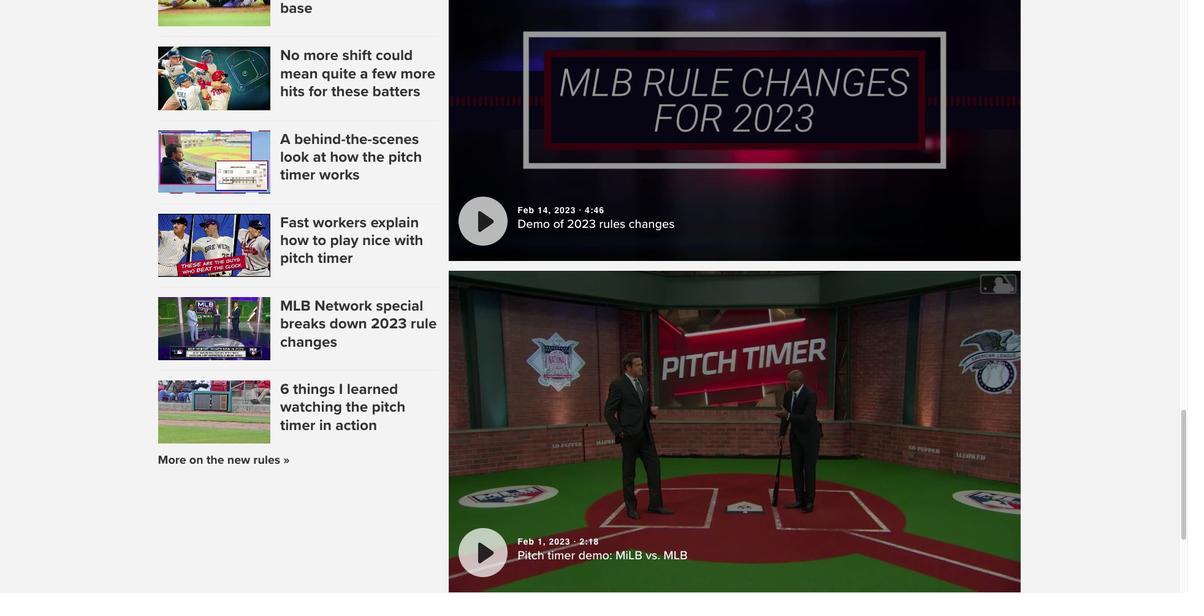 Task type: vqa. For each thing, say whether or not it's contained in the screenshot.
CEILING,
no



Task type: locate. For each thing, give the bounding box(es) containing it.
1 vertical spatial mlb media player group
[[449, 271, 1021, 593]]

feb inside feb 14, 2023 · 4:46 demo of 2023 rules changes
[[518, 205, 535, 215]]

behind-
[[294, 130, 346, 148]]

timer inside feb 1, 2023 · 2:18 pitch timer demo: milb vs. mlb
[[548, 549, 575, 564]]

pitch for scenes
[[388, 148, 422, 166]]

0 horizontal spatial mlb
[[280, 297, 311, 315]]

the inside a behind-the-scenes look at how the pitch timer works
[[363, 148, 385, 166]]

2023
[[555, 205, 576, 215], [567, 217, 596, 232], [371, 315, 407, 333], [549, 537, 571, 547]]

special
[[376, 297, 423, 315]]

pitch inside the 'fast workers explain how to play nice with pitch timer'
[[280, 250, 314, 268]]

1 horizontal spatial rules
[[599, 217, 626, 232]]

mlb right vs.
[[664, 549, 688, 564]]

fast workers explain how to play nice with pitch timer link
[[280, 214, 439, 268]]

timer down play
[[318, 250, 353, 268]]

feb inside feb 1, 2023 · 2:18 pitch timer demo: milb vs. mlb
[[518, 537, 535, 547]]

6 things i learned watching the pitch timer in action link
[[280, 381, 439, 435]]

2:18
[[580, 537, 599, 547]]

0 vertical spatial feb
[[518, 205, 535, 215]]

these
[[331, 83, 369, 101]]

rules right new
[[253, 453, 280, 468]]

feb
[[518, 205, 535, 215], [518, 537, 535, 547]]

1 horizontal spatial mlb
[[664, 549, 688, 564]]

timer down watching
[[280, 417, 315, 435]]

pitch down to
[[280, 250, 314, 268]]

1 vertical spatial mlb
[[664, 549, 688, 564]]

2 vertical spatial pitch
[[372, 399, 406, 417]]

· left 2:18
[[574, 537, 577, 547]]

learned
[[347, 381, 398, 399]]

1 horizontal spatial changes
[[629, 217, 675, 232]]

1 vertical spatial how
[[280, 232, 309, 250]]

· for demo:
[[574, 537, 577, 547]]

how up works
[[330, 148, 359, 166]]

the right the on on the left bottom of the page
[[206, 453, 224, 468]]

pitch inside 6 things i learned watching the pitch timer in action
[[372, 399, 406, 417]]

changes
[[629, 217, 675, 232], [280, 333, 337, 351]]

0 horizontal spatial ·
[[574, 537, 577, 547]]

· left 4:46
[[579, 205, 582, 215]]

rules
[[599, 217, 626, 232], [253, 453, 280, 468]]

a
[[360, 65, 368, 83]]

mlb inside mlb network special breaks down 2023 rule changes
[[280, 297, 311, 315]]

at
[[313, 148, 326, 166]]

the inside 6 things i learned watching the pitch timer in action
[[346, 399, 368, 417]]

1 vertical spatial feb
[[518, 537, 535, 547]]

how down fast
[[280, 232, 309, 250]]

hits
[[280, 83, 305, 101]]

action
[[336, 417, 377, 435]]

changes inside feb 14, 2023 · 4:46 demo of 2023 rules changes
[[629, 217, 675, 232]]

1 vertical spatial ·
[[574, 537, 577, 547]]

more
[[304, 47, 339, 65], [401, 65, 436, 83]]

demo:
[[579, 549, 612, 564]]

how
[[330, 148, 359, 166], [280, 232, 309, 250]]

0 vertical spatial rules
[[599, 217, 626, 232]]

0 horizontal spatial rules
[[253, 453, 280, 468]]

0 vertical spatial mlb media player group
[[449, 0, 1021, 261]]

pitch
[[388, 148, 422, 166], [280, 250, 314, 268], [372, 399, 406, 417]]

1 feb from the top
[[518, 205, 535, 215]]

2023 down 'special'
[[371, 315, 407, 333]]

scenes
[[372, 130, 419, 148]]

1 horizontal spatial how
[[330, 148, 359, 166]]

mlb network special breaks down 2023 rule changes
[[280, 297, 437, 351]]

more up batters
[[401, 65, 436, 83]]

mlb up breaks
[[280, 297, 311, 315]]

1 horizontal spatial ·
[[579, 205, 582, 215]]

pitch inside a behind-the-scenes look at how the pitch timer works
[[388, 148, 422, 166]]

0 vertical spatial the
[[363, 148, 385, 166]]

timer inside a behind-the-scenes look at how the pitch timer works
[[280, 166, 315, 184]]

1 vertical spatial changes
[[280, 333, 337, 351]]

0 vertical spatial mlb
[[280, 297, 311, 315]]

the up action on the bottom left
[[346, 399, 368, 417]]

2 mlb media player group from the top
[[449, 271, 1021, 593]]

how inside a behind-the-scenes look at how the pitch timer works
[[330, 148, 359, 166]]

new
[[227, 453, 250, 468]]

for
[[309, 83, 328, 101]]

0 vertical spatial ·
[[579, 205, 582, 215]]

down
[[330, 315, 367, 333]]

the
[[363, 148, 385, 166], [346, 399, 368, 417], [206, 453, 224, 468]]

0 horizontal spatial changes
[[280, 333, 337, 351]]

0 vertical spatial pitch
[[388, 148, 422, 166]]

fast
[[280, 214, 309, 232]]

4:46
[[585, 205, 605, 215]]

1,
[[538, 537, 546, 547]]

network
[[315, 297, 372, 315]]

1 mlb media player group from the top
[[449, 0, 1021, 261]]

nice
[[362, 232, 391, 250]]

timer down look
[[280, 166, 315, 184]]

to
[[313, 232, 326, 250]]

feb for demo of 2023 rules changes
[[518, 205, 535, 215]]

feb up pitch
[[518, 537, 535, 547]]

fast workers explain how to play nice with pitch timer
[[280, 214, 423, 268]]

the down the-
[[363, 148, 385, 166]]

explain
[[371, 214, 419, 232]]

milb
[[616, 549, 643, 564]]

2023 right 1,
[[549, 537, 571, 547]]

more up quite
[[304, 47, 339, 65]]

feb up demo at the top
[[518, 205, 535, 215]]

· inside feb 14, 2023 · 4:46 demo of 2023 rules changes
[[579, 205, 582, 215]]

mlb
[[280, 297, 311, 315], [664, 549, 688, 564]]

timer
[[280, 166, 315, 184], [318, 250, 353, 268], [280, 417, 315, 435], [548, 549, 575, 564]]

timer right pitch
[[548, 549, 575, 564]]

a
[[280, 130, 290, 148]]

·
[[579, 205, 582, 215], [574, 537, 577, 547]]

2 feb from the top
[[518, 537, 535, 547]]

rule
[[411, 315, 437, 333]]

1 vertical spatial pitch
[[280, 250, 314, 268]]

· inside feb 1, 2023 · 2:18 pitch timer demo: milb vs. mlb
[[574, 537, 577, 547]]

0 horizontal spatial how
[[280, 232, 309, 250]]

1 vertical spatial the
[[346, 399, 368, 417]]

pitch down learned
[[372, 399, 406, 417]]

rules down 4:46
[[599, 217, 626, 232]]

0 vertical spatial how
[[330, 148, 359, 166]]

more
[[158, 453, 186, 468]]

mlb media player group
[[449, 0, 1021, 261], [449, 271, 1021, 593]]

a behind-the-scenes look at how the pitch timer works
[[280, 130, 422, 184]]

pitch down scenes
[[388, 148, 422, 166]]

pitch for how
[[280, 250, 314, 268]]

0 vertical spatial changes
[[629, 217, 675, 232]]

feb 1, 2023 · 2:18 pitch timer demo: milb vs. mlb
[[518, 537, 688, 564]]



Task type: describe. For each thing, give the bounding box(es) containing it.
with
[[394, 232, 423, 250]]

quite
[[322, 65, 356, 83]]

feb 14, 2023 · 4:46 demo of 2023 rules changes
[[518, 205, 675, 232]]

mean
[[280, 65, 318, 83]]

more on the new rules link
[[158, 453, 280, 468]]

more on the new rules
[[158, 453, 280, 468]]

a behind-the-scenes look at how the pitch timer works link
[[280, 130, 439, 184]]

no
[[280, 47, 300, 65]]

demo of 2023 rules changes image
[[449, 0, 1021, 261]]

in
[[319, 417, 332, 435]]

things
[[293, 381, 335, 399]]

pitch
[[518, 549, 545, 564]]

watching
[[280, 399, 342, 417]]

could
[[376, 47, 413, 65]]

2023 inside feb 1, 2023 · 2:18 pitch timer demo: milb vs. mlb
[[549, 537, 571, 547]]

look
[[280, 148, 309, 166]]

mlb inside feb 1, 2023 · 2:18 pitch timer demo: milb vs. mlb
[[664, 549, 688, 564]]

few
[[372, 65, 397, 83]]

mlb network special breaks down 2023 rule changes link
[[280, 297, 439, 351]]

mlb media player group containing demo of 2023 rules changes
[[449, 0, 1021, 261]]

1 horizontal spatial more
[[401, 65, 436, 83]]

i
[[339, 381, 343, 399]]

no more shift could mean quite a few more hits for these batters
[[280, 47, 436, 101]]

works
[[319, 166, 360, 184]]

mlb media player group containing pitch timer demo: milb vs. mlb
[[449, 271, 1021, 593]]

1 vertical spatial rules
[[253, 453, 280, 468]]

the-
[[346, 130, 372, 148]]

0 horizontal spatial more
[[304, 47, 339, 65]]

pitch timer demo: milb vs. mlb image
[[449, 271, 1021, 593]]

shift
[[342, 47, 372, 65]]

timer inside 6 things i learned watching the pitch timer in action
[[280, 417, 315, 435]]

14,
[[538, 205, 552, 215]]

· for 2023
[[579, 205, 582, 215]]

vs.
[[646, 549, 661, 564]]

on
[[189, 453, 203, 468]]

feb for pitch timer demo: milb vs. mlb
[[518, 537, 535, 547]]

changes inside mlb network special breaks down 2023 rule changes
[[280, 333, 337, 351]]

2023 down 4:46
[[567, 217, 596, 232]]

how inside the 'fast workers explain how to play nice with pitch timer'
[[280, 232, 309, 250]]

timer inside the 'fast workers explain how to play nice with pitch timer'
[[318, 250, 353, 268]]

workers
[[313, 214, 367, 232]]

play
[[330, 232, 359, 250]]

demo
[[518, 217, 550, 232]]

6 things i learned watching the pitch timer in action
[[280, 381, 406, 435]]

batters
[[373, 83, 420, 101]]

2023 up of in the top left of the page
[[555, 205, 576, 215]]

2 vertical spatial the
[[206, 453, 224, 468]]

6
[[280, 381, 289, 399]]

of
[[553, 217, 564, 232]]

no more shift could mean quite a few more hits for these batters link
[[280, 47, 439, 101]]

2023 inside mlb network special breaks down 2023 rule changes
[[371, 315, 407, 333]]

breaks
[[280, 315, 326, 333]]

rules inside feb 14, 2023 · 4:46 demo of 2023 rules changes
[[599, 217, 626, 232]]



